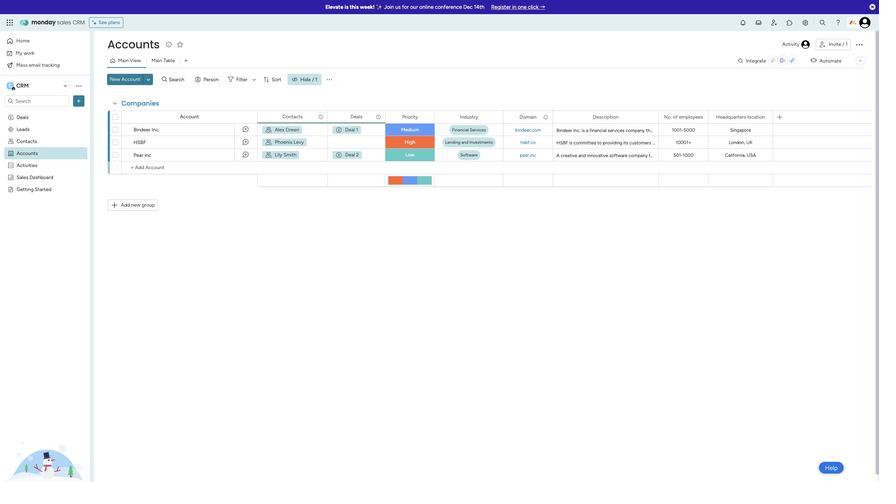 Task type: describe. For each thing, give the bounding box(es) containing it.
hsbf.co
[[520, 140, 536, 145]]

california, usa
[[725, 153, 756, 158]]

its
[[623, 140, 628, 146]]

Companies field
[[120, 99, 161, 108]]

register in one click → link
[[491, 4, 545, 10]]

software
[[460, 153, 478, 158]]

0 vertical spatial crm
[[73, 18, 85, 27]]

0 vertical spatial with
[[652, 140, 661, 146]]

priority
[[402, 114, 418, 120]]

Description field
[[591, 113, 620, 121]]

help
[[825, 464, 838, 472]]

services
[[470, 128, 486, 133]]

arrow down image
[[250, 75, 258, 84]]

sort
[[272, 76, 281, 83]]

workspace options image
[[75, 82, 82, 89]]

2 horizontal spatial of
[[764, 140, 768, 146]]

alex green
[[275, 127, 299, 133]]

wide
[[678, 128, 688, 133]]

column information image for contacts
[[318, 114, 324, 120]]

financial services
[[452, 128, 486, 133]]

offers
[[732, 140, 744, 146]]

deals inside deals field
[[351, 114, 363, 120]]

click
[[528, 4, 539, 10]]

plans
[[108, 19, 120, 25]]

Contacts field
[[281, 113, 305, 121]]

and left offers
[[723, 140, 731, 146]]

conference
[[435, 4, 462, 10]]

and down committed
[[578, 153, 586, 158]]

sort button
[[261, 74, 286, 85]]

0 vertical spatial that
[[646, 128, 654, 133]]

started
[[35, 186, 51, 192]]

getting started
[[17, 186, 51, 192]]

crm inside workspace selection element
[[16, 82, 29, 89]]

filter button
[[225, 74, 258, 85]]

creative
[[561, 153, 577, 158]]

and right lending
[[461, 140, 468, 145]]

activity button
[[780, 39, 813, 50]]

to down the financial
[[597, 140, 602, 146]]

monday sales crm
[[31, 18, 85, 27]]

to left help
[[691, 153, 696, 158]]

my
[[16, 50, 22, 56]]

mass email tracking
[[16, 62, 60, 68]]

v2 search image
[[162, 76, 167, 83]]

1 vertical spatial that
[[649, 153, 657, 158]]

Deals field
[[349, 113, 364, 121]]

filter
[[236, 76, 247, 83]]

headquarters
[[716, 114, 746, 120]]

1 for invite / 1
[[846, 41, 848, 47]]

to up ways
[[771, 128, 775, 133]]

0 vertical spatial company
[[626, 128, 645, 133]]

workspace selection element
[[7, 82, 30, 91]]

2 horizontal spatial a
[[745, 140, 748, 146]]

investments
[[470, 140, 493, 145]]

is for this
[[345, 4, 348, 10]]

501-1000
[[673, 153, 694, 158]]

1000
[[683, 153, 694, 158]]

getting
[[17, 186, 34, 192]]

hide
[[300, 76, 311, 83]]

14th
[[474, 4, 484, 10]]

week!
[[360, 4, 375, 10]]

integrate
[[746, 58, 766, 64]]

/ for invite
[[842, 41, 844, 47]]

✨
[[376, 4, 383, 10]]

low
[[405, 152, 415, 158]]

uk
[[746, 140, 752, 145]]

public dashboard image
[[7, 174, 14, 181]]

no. of employees
[[664, 114, 703, 120]]

mobile,
[[833, 140, 848, 146]]

new account
[[110, 76, 140, 82]]

deal for deal 1
[[345, 127, 355, 133]]

bank,
[[787, 140, 797, 146]]

and up including
[[799, 128, 806, 133]]

lottie animation element
[[0, 411, 90, 482]]

2 services from the left
[[753, 128, 770, 133]]

california,
[[725, 153, 746, 158]]

dec
[[463, 4, 473, 10]]

email
[[29, 62, 40, 68]]

svg image for alex
[[265, 126, 272, 134]]

angle down image
[[147, 77, 150, 82]]

see plans button
[[89, 17, 123, 28]]

providing
[[603, 140, 622, 146]]

leads
[[17, 126, 30, 132]]

add new group
[[121, 202, 155, 208]]

person button
[[192, 74, 223, 85]]

menu image
[[326, 76, 333, 83]]

sales dashboard
[[17, 174, 53, 180]]

bindeer.com
[[515, 127, 541, 133]]

innovative
[[587, 153, 608, 158]]

deal 2
[[345, 152, 359, 158]]

register in one click →
[[491, 4, 545, 10]]

sales
[[57, 18, 71, 27]]

1 services from the left
[[608, 128, 625, 133]]

10001+
[[676, 140, 691, 145]]

svg image for phoenix
[[265, 139, 272, 146]]

monday
[[31, 18, 56, 27]]

notifications image
[[740, 19, 747, 26]]

location
[[747, 114, 765, 120]]

including
[[799, 140, 817, 146]]

invite members image
[[771, 19, 778, 26]]

in-
[[858, 140, 863, 146]]

virtually
[[740, 153, 756, 158]]

5000
[[684, 128, 695, 133]]

medium
[[401, 127, 419, 133]]

provides
[[655, 128, 673, 133]]

1 horizontal spatial with
[[757, 153, 766, 158]]

show board description image
[[165, 41, 173, 48]]

other.
[[779, 153, 791, 158]]

domain
[[520, 114, 537, 120]]

this
[[350, 4, 359, 10]]

see
[[99, 19, 107, 25]]

column information image
[[376, 114, 381, 120]]

alex green element
[[262, 126, 302, 134]]

london,
[[729, 140, 745, 145]]

connect
[[722, 153, 739, 158]]

2
[[356, 152, 359, 158]]

c
[[8, 83, 12, 89]]

help image
[[835, 19, 842, 26]]

deal 1
[[345, 127, 358, 133]]

hsbf for hsbf is committed to providing its customers with the best possible experience, and offers a variety of ways to bank, including online, mobile, and in-branch.
[[557, 140, 568, 146]]

hsbf.co link
[[519, 140, 537, 145]]

companies
[[122, 99, 159, 108]]

mass email tracking button
[[4, 60, 76, 71]]

lending
[[445, 140, 460, 145]]

bindeer for bindeer inc.
[[134, 127, 150, 133]]

banking
[[707, 128, 723, 133]]

1 vertical spatial account
[[180, 114, 199, 120]]

workspace image
[[7, 82, 14, 90]]

pear.inc
[[520, 152, 536, 158]]

levy
[[294, 139, 304, 145]]



Task type: locate. For each thing, give the bounding box(es) containing it.
contacts up green
[[282, 114, 303, 120]]

one
[[518, 4, 527, 10]]

0 horizontal spatial account
[[121, 76, 140, 82]]

apps image
[[786, 19, 793, 26]]

description
[[593, 114, 619, 120]]

add to favorites image
[[177, 41, 184, 48]]

and right banking
[[724, 128, 732, 133]]

collapse board header image
[[858, 58, 863, 64]]

lottie animation image
[[0, 411, 90, 482]]

/ right invite
[[842, 41, 844, 47]]

main view
[[118, 58, 141, 64]]

/ right the hide
[[312, 76, 314, 83]]

bindeer up pear inc
[[134, 127, 150, 133]]

1 vertical spatial is
[[582, 128, 585, 133]]

builds
[[658, 153, 671, 158]]

main inside button
[[152, 58, 162, 64]]

accounts up view
[[107, 36, 160, 52]]

svg image inside phoenix levy element
[[265, 139, 272, 146]]

a left wide
[[674, 128, 677, 133]]

deal for deal 2
[[345, 152, 355, 158]]

svg image inside the deal 2 "element"
[[335, 152, 342, 159]]

inbox image
[[755, 19, 762, 26]]

no.
[[664, 114, 672, 120]]

0 horizontal spatial 1
[[315, 76, 317, 83]]

0 horizontal spatial deals
[[17, 114, 29, 120]]

svg image left deal 2
[[335, 152, 342, 159]]

column information image
[[318, 114, 324, 120], [543, 114, 549, 120]]

with right usa
[[757, 153, 766, 158]]

mass
[[16, 62, 28, 68]]

new
[[110, 76, 120, 82]]

0 horizontal spatial bindeer
[[134, 127, 150, 133]]

0 vertical spatial contacts
[[282, 114, 303, 120]]

svg image for deal
[[335, 126, 342, 134]]

1 horizontal spatial services
[[753, 128, 770, 133]]

best
[[670, 140, 679, 146]]

1 horizontal spatial hsbf
[[557, 140, 568, 146]]

add new group button
[[108, 200, 158, 211]]

svg image left the phoenix
[[265, 139, 272, 146]]

contacts inside list box
[[17, 138, 37, 144]]

1 main from the left
[[118, 58, 129, 64]]

software
[[609, 153, 628, 158]]

contacts
[[282, 114, 303, 120], [17, 138, 37, 144]]

deal down deals field
[[345, 127, 355, 133]]

main inside "button"
[[118, 58, 129, 64]]

committed
[[574, 140, 596, 146]]

options image
[[75, 98, 82, 105]]

0 horizontal spatial services
[[608, 128, 625, 133]]

for
[[402, 4, 409, 10]]

2 vertical spatial of
[[764, 140, 768, 146]]

with
[[652, 140, 661, 146], [757, 153, 766, 158]]

main for main view
[[118, 58, 129, 64]]

0 horizontal spatial accounts
[[17, 150, 38, 156]]

crm right the sales
[[73, 18, 85, 27]]

svg image left 'lily'
[[265, 152, 272, 159]]

variety
[[749, 140, 763, 146]]

join
[[384, 4, 394, 10]]

1 horizontal spatial inc.
[[573, 128, 581, 133]]

1 horizontal spatial crm
[[73, 18, 85, 27]]

1 right the hide
[[315, 76, 317, 83]]

main
[[118, 58, 129, 64], [152, 58, 162, 64]]

online,
[[818, 140, 832, 146]]

1 horizontal spatial a
[[674, 128, 677, 133]]

a left the financial
[[586, 128, 588, 133]]

hsbf up pear
[[134, 140, 146, 146]]

inc. for bindeer inc.
[[152, 127, 159, 133]]

list box containing deals
[[0, 110, 90, 291]]

deals inside list box
[[17, 114, 29, 120]]

a
[[557, 153, 560, 158]]

phoenix levy element
[[262, 138, 307, 147]]

deal left "2"
[[345, 152, 355, 158]]

0 horizontal spatial of
[[673, 114, 678, 120]]

pear
[[134, 152, 143, 158]]

add
[[121, 202, 130, 208]]

phoenix
[[275, 139, 292, 145]]

smith
[[284, 152, 297, 158]]

deal inside "element"
[[345, 152, 355, 158]]

0 horizontal spatial a
[[586, 128, 588, 133]]

2 vertical spatial is
[[569, 140, 572, 146]]

1 deal from the top
[[345, 127, 355, 133]]

0 horizontal spatial is
[[345, 4, 348, 10]]

hide / 1
[[300, 76, 317, 83]]

deals up leads
[[17, 114, 29, 120]]

1 vertical spatial 1
[[315, 76, 317, 83]]

svg image left alex
[[265, 126, 272, 134]]

is
[[345, 4, 348, 10], [582, 128, 585, 133], [569, 140, 572, 146]]

1001-
[[672, 128, 684, 133]]

1001-5000
[[672, 128, 695, 133]]

new
[[131, 202, 140, 208]]

list box
[[0, 110, 90, 291]]

help button
[[819, 462, 844, 474]]

services up providing
[[608, 128, 625, 133]]

each
[[768, 153, 777, 158]]

experience,
[[699, 140, 722, 146]]

company down "customers"
[[629, 153, 648, 158]]

svg image left deal 1
[[335, 126, 342, 134]]

Accounts field
[[106, 36, 161, 52]]

to
[[771, 128, 775, 133], [597, 140, 602, 146], [781, 140, 785, 146], [691, 153, 696, 158]]

1 horizontal spatial main
[[152, 58, 162, 64]]

bindeer.com link
[[514, 127, 542, 133]]

deals
[[351, 114, 363, 120], [17, 114, 29, 120]]

hsbf is committed to providing its customers with the best possible experience, and offers a variety of ways to bank, including online, mobile, and in-branch.
[[557, 140, 878, 146]]

1 inside button
[[846, 41, 848, 47]]

/ for hide
[[312, 76, 314, 83]]

Priority field
[[400, 113, 420, 121]]

businesses.
[[808, 128, 831, 133]]

0 vertical spatial /
[[842, 41, 844, 47]]

services
[[608, 128, 625, 133], [753, 128, 770, 133]]

contacts down leads
[[17, 138, 37, 144]]

2 horizontal spatial 1
[[846, 41, 848, 47]]

add view image
[[185, 58, 187, 63]]

a right offers
[[745, 140, 748, 146]]

accounts inside list box
[[17, 150, 38, 156]]

1 horizontal spatial column information image
[[543, 114, 549, 120]]

inc. for bindeer inc. is a financial services company that provides a wide range of banking and investing services to individuals and businesses.
[[573, 128, 581, 133]]

+ Add Account text field
[[125, 164, 254, 172]]

1 vertical spatial crm
[[16, 82, 29, 89]]

range
[[689, 128, 700, 133]]

0 horizontal spatial /
[[312, 76, 314, 83]]

0 vertical spatial accounts
[[107, 36, 160, 52]]

1 vertical spatial company
[[629, 153, 648, 158]]

branch.
[[863, 140, 878, 146]]

0 horizontal spatial crm
[[16, 82, 29, 89]]

high
[[405, 139, 415, 145]]

activity
[[782, 41, 800, 47]]

main left view
[[118, 58, 129, 64]]

1 horizontal spatial is
[[569, 140, 572, 146]]

1 vertical spatial /
[[312, 76, 314, 83]]

1 horizontal spatial of
[[701, 128, 706, 133]]

deals up deal 1
[[351, 114, 363, 120]]

1 horizontal spatial /
[[842, 41, 844, 47]]

Industry field
[[458, 113, 480, 121]]

search everything image
[[819, 19, 826, 26]]

0 horizontal spatial svg image
[[265, 126, 272, 134]]

0 vertical spatial of
[[673, 114, 678, 120]]

2 svg image from the left
[[335, 126, 342, 134]]

2 main from the left
[[152, 58, 162, 64]]

svg image for lily
[[265, 152, 272, 159]]

is up creative at right top
[[569, 140, 572, 146]]

with left the
[[652, 140, 661, 146]]

account
[[121, 76, 140, 82], [180, 114, 199, 120]]

0 horizontal spatial contacts
[[17, 138, 37, 144]]

accounts up activities
[[17, 150, 38, 156]]

column information image for domain
[[543, 114, 549, 120]]

→
[[540, 4, 545, 10]]

online
[[419, 4, 434, 10]]

of left ways
[[764, 140, 768, 146]]

to right ways
[[781, 140, 785, 146]]

headquarters location
[[716, 114, 765, 120]]

1 horizontal spatial contacts
[[282, 114, 303, 120]]

a creative and innovative software company that builds solutions to help people connect virtually with each other.
[[557, 153, 791, 158]]

bindeer up creative at right top
[[557, 128, 572, 133]]

that left provides in the right top of the page
[[646, 128, 654, 133]]

main left the table
[[152, 58, 162, 64]]

Search field
[[167, 75, 188, 84]]

0 horizontal spatial column information image
[[318, 114, 324, 120]]

home button
[[4, 35, 76, 47]]

person
[[204, 76, 219, 83]]

financial
[[590, 128, 607, 133]]

lending and investments
[[445, 140, 493, 145]]

1 horizontal spatial deals
[[351, 114, 363, 120]]

1 horizontal spatial bindeer
[[557, 128, 572, 133]]

of inside field
[[673, 114, 678, 120]]

hsbf for hsbf
[[134, 140, 146, 146]]

help
[[697, 153, 706, 158]]

1 horizontal spatial 1
[[356, 127, 358, 133]]

elevate is this week! ✨ join us for our online conference dec 14th
[[325, 4, 484, 10]]

2 horizontal spatial is
[[582, 128, 585, 133]]

column information image right contacts field
[[318, 114, 324, 120]]

deal 2 element
[[332, 151, 362, 159]]

1 vertical spatial of
[[701, 128, 706, 133]]

2 deal from the top
[[345, 152, 355, 158]]

contacts inside field
[[282, 114, 303, 120]]

0 horizontal spatial main
[[118, 58, 129, 64]]

1 svg image from the left
[[265, 126, 272, 134]]

1 vertical spatial contacts
[[17, 138, 37, 144]]

svg image inside deal 1 element
[[335, 126, 342, 134]]

svg image inside lily smith element
[[265, 152, 272, 159]]

0 vertical spatial deal
[[345, 127, 355, 133]]

my work
[[16, 50, 34, 56]]

/
[[842, 41, 844, 47], [312, 76, 314, 83]]

company up "customers"
[[626, 128, 645, 133]]

account inside button
[[121, 76, 140, 82]]

Headquarters location field
[[714, 113, 767, 121]]

is up committed
[[582, 128, 585, 133]]

1 for hide / 1
[[315, 76, 317, 83]]

is for committed
[[569, 140, 572, 146]]

our
[[410, 4, 418, 10]]

register
[[491, 4, 511, 10]]

1 right invite
[[846, 41, 848, 47]]

crm right workspace icon
[[16, 82, 29, 89]]

Domain field
[[518, 113, 538, 121]]

possible
[[680, 140, 697, 146]]

sales
[[17, 174, 28, 180]]

christina overa image
[[859, 17, 871, 28]]

and left in-
[[849, 140, 857, 146]]

main view button
[[107, 55, 146, 66]]

singapore
[[730, 128, 751, 133]]

1 vertical spatial deal
[[345, 152, 355, 158]]

of right no. at the top of page
[[673, 114, 678, 120]]

new account button
[[107, 74, 143, 85]]

company
[[626, 128, 645, 133], [629, 153, 648, 158]]

accounts
[[107, 36, 160, 52], [17, 150, 38, 156]]

1 vertical spatial with
[[757, 153, 766, 158]]

dashboard
[[29, 174, 53, 180]]

1 horizontal spatial accounts
[[107, 36, 160, 52]]

emails settings image
[[802, 19, 809, 26]]

1 horizontal spatial account
[[180, 114, 199, 120]]

bindeer for bindeer inc. is a financial services company that provides a wide range of banking and investing services to individuals and businesses.
[[557, 128, 572, 133]]

1 down deals field
[[356, 127, 358, 133]]

that left "builds"
[[649, 153, 657, 158]]

option
[[0, 111, 90, 112]]

public board image
[[7, 186, 14, 193]]

0 horizontal spatial hsbf
[[134, 140, 146, 146]]

svg image
[[265, 126, 272, 134], [335, 126, 342, 134]]

0 vertical spatial 1
[[846, 41, 848, 47]]

0 horizontal spatial inc.
[[152, 127, 159, 133]]

0 horizontal spatial with
[[652, 140, 661, 146]]

0 vertical spatial is
[[345, 4, 348, 10]]

/ inside button
[[842, 41, 844, 47]]

main for main table
[[152, 58, 162, 64]]

deal 1 element
[[332, 126, 361, 134]]

autopilot image
[[811, 56, 817, 65]]

dapulse integrations image
[[738, 58, 743, 63]]

inc. up committed
[[573, 128, 581, 133]]

services up the 'variety'
[[753, 128, 770, 133]]

of right range
[[701, 128, 706, 133]]

is left this
[[345, 4, 348, 10]]

1 vertical spatial accounts
[[17, 150, 38, 156]]

group
[[142, 202, 155, 208]]

phoenix levy
[[275, 139, 304, 145]]

elevate
[[325, 4, 343, 10]]

my work button
[[4, 48, 76, 59]]

hsbf up a at the top right of the page
[[557, 140, 568, 146]]

No. of employees field
[[662, 113, 705, 121]]

svg image for deal
[[335, 152, 342, 159]]

lily smith element
[[262, 151, 300, 159]]

1 horizontal spatial svg image
[[335, 126, 342, 134]]

Search in workspace field
[[15, 97, 59, 105]]

inc. down companies field
[[152, 127, 159, 133]]

column information image right domain field
[[543, 114, 549, 120]]

ways
[[769, 140, 780, 146]]

select product image
[[6, 19, 13, 26]]

home
[[16, 38, 30, 44]]

svg image
[[265, 139, 272, 146], [265, 152, 272, 159], [335, 152, 342, 159]]

2 vertical spatial 1
[[356, 127, 358, 133]]

svg image inside alex green element
[[265, 126, 272, 134]]

employees
[[679, 114, 703, 120]]

0 vertical spatial account
[[121, 76, 140, 82]]

options image
[[855, 40, 864, 49], [318, 111, 323, 123], [375, 111, 380, 123], [425, 111, 430, 123], [543, 111, 548, 123], [698, 111, 703, 123], [763, 111, 768, 123]]



Task type: vqa. For each thing, say whether or not it's contained in the screenshot.
1st > from the right
no



